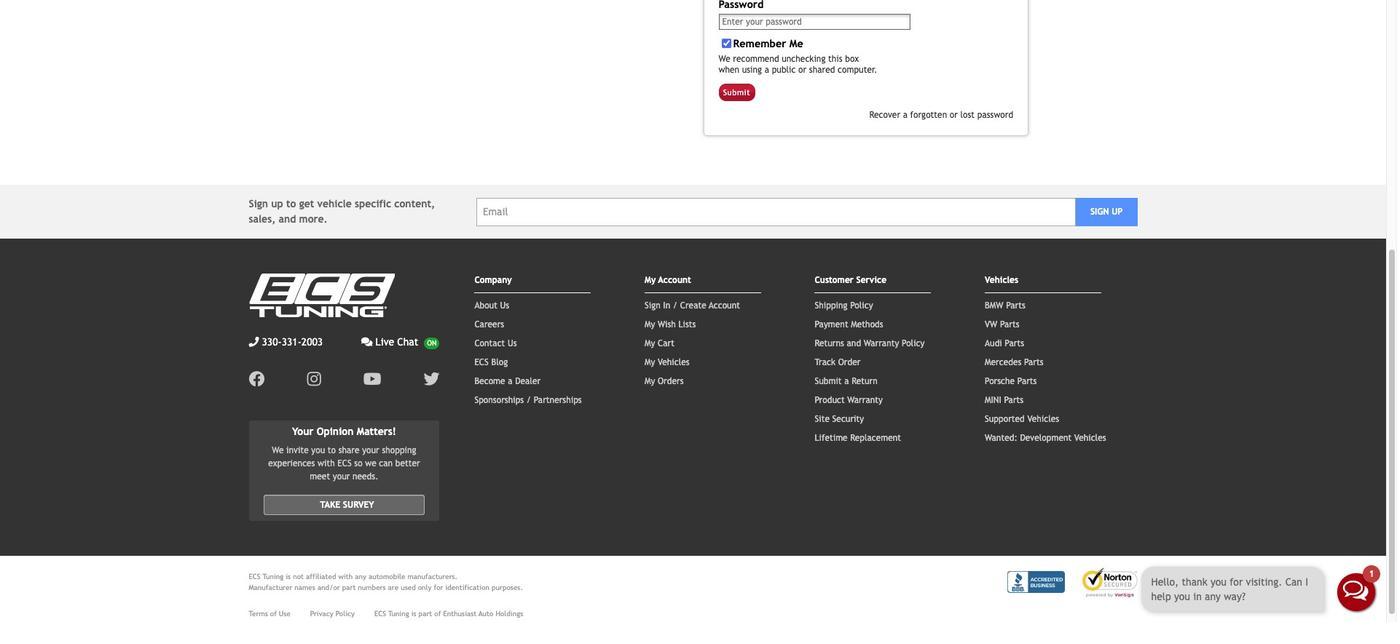 Task type: vqa. For each thing, say whether or not it's contained in the screenshot.
Sign
yes



Task type: locate. For each thing, give the bounding box(es) containing it.
share
[[339, 446, 360, 456]]

ecs for ecs tuning is not affiliated with any automobile manufacturers. manufacturer names and/or part numbers are used only for identification purposes.
[[249, 573, 261, 582]]

we up when
[[719, 54, 731, 64]]

with inside we invite you to share your shopping experiences with ecs so we can better meet your needs.
[[318, 459, 335, 469]]

1 horizontal spatial policy
[[850, 301, 873, 311]]

privacy policy link
[[310, 609, 355, 620]]

1 vertical spatial policy
[[902, 339, 925, 349]]

sign up to get vehicle specific content, sales, and more.
[[249, 198, 435, 225]]

1 horizontal spatial we
[[719, 54, 731, 64]]

/ down dealer
[[527, 396, 531, 406]]

1 vertical spatial account
[[709, 301, 740, 311]]

sign for sign up to get vehicle specific content, sales, and more.
[[249, 198, 268, 210]]

ecs left blog
[[475, 358, 489, 368]]

5 my from the top
[[645, 377, 655, 387]]

is down used
[[411, 611, 416, 619]]

0 horizontal spatial /
[[527, 396, 531, 406]]

my orders link
[[645, 377, 684, 387]]

your up "we"
[[362, 446, 379, 456]]

1 vertical spatial to
[[328, 446, 336, 456]]

tuning for part
[[388, 611, 409, 619]]

or left lost
[[950, 110, 958, 120]]

parts down porsche parts link
[[1004, 396, 1024, 406]]

Email email field
[[476, 198, 1076, 227]]

so
[[354, 459, 363, 469]]

0 vertical spatial and
[[279, 214, 296, 225]]

privacy
[[310, 611, 333, 619]]

tuning down are
[[388, 611, 409, 619]]

your
[[292, 427, 314, 438]]

0 vertical spatial part
[[342, 584, 356, 592]]

0 horizontal spatial your
[[333, 472, 350, 482]]

1 vertical spatial warranty
[[847, 396, 883, 406]]

and up order
[[847, 339, 861, 349]]

0 horizontal spatial and
[[279, 214, 296, 225]]

twitter logo image
[[424, 372, 440, 388]]

site security link
[[815, 415, 864, 425]]

ecs for ecs blog
[[475, 358, 489, 368]]

up inside sign up to get vehicle specific content, sales, and more.
[[271, 198, 283, 210]]

0 vertical spatial us
[[500, 301, 509, 311]]

sales,
[[249, 214, 276, 225]]

ecs inside ecs tuning is not affiliated with any automobile manufacturers. manufacturer names and/or part numbers are used only for identification purposes.
[[249, 573, 261, 582]]

returns
[[815, 339, 844, 349]]

we
[[365, 459, 376, 469]]

or inside the we recommend unchecking this box when using a public or shared computer.
[[799, 65, 807, 75]]

0 vertical spatial is
[[286, 573, 291, 582]]

0 horizontal spatial to
[[286, 198, 296, 210]]

1 horizontal spatial account
[[709, 301, 740, 311]]

wanted: development vehicles
[[985, 434, 1106, 444]]

wanted:
[[985, 434, 1018, 444]]

parts up porsche parts
[[1024, 358, 1044, 368]]

warranty down "methods"
[[864, 339, 899, 349]]

up for sign up
[[1112, 207, 1123, 217]]

0 horizontal spatial with
[[318, 459, 335, 469]]

with
[[318, 459, 335, 469], [338, 573, 353, 582]]

my left orders on the bottom left of the page
[[645, 377, 655, 387]]

ecs inside we invite you to share your shopping experiences with ecs so we can better meet your needs.
[[338, 459, 352, 469]]

we inside the we recommend unchecking this box when using a public or shared computer.
[[719, 54, 731, 64]]

dealer
[[515, 377, 541, 387]]

my wish lists link
[[645, 320, 696, 330]]

1 vertical spatial we
[[272, 446, 284, 456]]

account
[[658, 276, 691, 286], [709, 301, 740, 311]]

0 vertical spatial warranty
[[864, 339, 899, 349]]

remember me
[[733, 37, 803, 50]]

1 horizontal spatial up
[[1112, 207, 1123, 217]]

bmw
[[985, 301, 1004, 311]]

facebook logo image
[[249, 372, 265, 388]]

0 vertical spatial policy
[[850, 301, 873, 311]]

tuning for not
[[263, 573, 284, 582]]

ecs blog
[[475, 358, 508, 368]]

lifetime
[[815, 434, 848, 444]]

holdings
[[496, 611, 523, 619]]

1 vertical spatial tuning
[[388, 611, 409, 619]]

part inside ecs tuning is not affiliated with any automobile manufacturers. manufacturer names and/or part numbers are used only for identification purposes.
[[342, 584, 356, 592]]

0 horizontal spatial or
[[799, 65, 807, 75]]

terms of use
[[249, 611, 291, 619]]

my for my cart
[[645, 339, 655, 349]]

and right sales,
[[279, 214, 296, 225]]

0 vertical spatial tuning
[[263, 573, 284, 582]]

with left the "any"
[[338, 573, 353, 582]]

0 horizontal spatial up
[[271, 198, 283, 210]]

wish
[[658, 320, 676, 330]]

my up my wish lists
[[645, 276, 656, 286]]

survey
[[343, 501, 374, 511]]

we recommend unchecking this box when using a public or shared computer.
[[719, 54, 877, 75]]

1 horizontal spatial /
[[673, 301, 678, 311]]

1 horizontal spatial of
[[434, 611, 441, 619]]

or
[[799, 65, 807, 75], [950, 110, 958, 120]]

331-
[[282, 337, 302, 349]]

0 vertical spatial with
[[318, 459, 335, 469]]

part down the "any"
[[342, 584, 356, 592]]

up
[[271, 198, 283, 210], [1112, 207, 1123, 217]]

youtube logo image
[[363, 372, 381, 388]]

to right you
[[328, 446, 336, 456]]

methods
[[851, 320, 883, 330]]

sign inside sign up to get vehicle specific content, sales, and more.
[[249, 198, 268, 210]]

0 horizontal spatial part
[[342, 584, 356, 592]]

we inside we invite you to share your shopping experiences with ecs so we can better meet your needs.
[[272, 446, 284, 456]]

policy for shipping policy
[[850, 301, 873, 311]]

part
[[342, 584, 356, 592], [419, 611, 432, 619]]

track
[[815, 358, 836, 368]]

1 horizontal spatial sign
[[645, 301, 661, 311]]

my for my orders
[[645, 377, 655, 387]]

0 horizontal spatial we
[[272, 446, 284, 456]]

identification
[[445, 584, 490, 592]]

1 vertical spatial with
[[338, 573, 353, 582]]

tuning up manufacturer
[[263, 573, 284, 582]]

1 horizontal spatial and
[[847, 339, 861, 349]]

1 horizontal spatial tuning
[[388, 611, 409, 619]]

2 vertical spatial policy
[[336, 611, 355, 619]]

0 horizontal spatial of
[[270, 611, 277, 619]]

sign inside "button"
[[1091, 207, 1109, 217]]

2 my from the top
[[645, 320, 655, 330]]

sign for sign in / create account
[[645, 301, 661, 311]]

1 horizontal spatial your
[[362, 446, 379, 456]]

used
[[401, 584, 416, 592]]

is left the not on the left bottom
[[286, 573, 291, 582]]

/
[[673, 301, 678, 311], [527, 396, 531, 406]]

1 horizontal spatial or
[[950, 110, 958, 120]]

sign
[[249, 198, 268, 210], [1091, 207, 1109, 217], [645, 301, 661, 311]]

parts
[[1006, 301, 1026, 311], [1000, 320, 1020, 330], [1005, 339, 1024, 349], [1024, 358, 1044, 368], [1018, 377, 1037, 387], [1004, 396, 1024, 406]]

4 my from the top
[[645, 358, 655, 368]]

0 vertical spatial or
[[799, 65, 807, 75]]

part down only
[[419, 611, 432, 619]]

use
[[279, 611, 291, 619]]

a left return
[[845, 377, 849, 387]]

security
[[832, 415, 864, 425]]

my left wish
[[645, 320, 655, 330]]

a right using
[[765, 65, 769, 75]]

cart
[[658, 339, 675, 349]]

1 vertical spatial /
[[527, 396, 531, 406]]

account right create
[[709, 301, 740, 311]]

submit a return link
[[815, 377, 878, 387]]

my left cart
[[645, 339, 655, 349]]

parts for audi parts
[[1005, 339, 1024, 349]]

phone image
[[249, 338, 259, 348]]

parts up 'mercedes parts' link
[[1005, 339, 1024, 349]]

when
[[719, 65, 740, 75]]

ecs blog link
[[475, 358, 508, 368]]

development
[[1020, 434, 1072, 444]]

2 horizontal spatial policy
[[902, 339, 925, 349]]

Remember Me checkbox
[[722, 39, 731, 48]]

0 horizontal spatial tuning
[[263, 573, 284, 582]]

porsche parts link
[[985, 377, 1037, 387]]

sign for sign up
[[1091, 207, 1109, 217]]

parts down 'mercedes parts' link
[[1018, 377, 1037, 387]]

with up meet in the left bottom of the page
[[318, 459, 335, 469]]

us right contact
[[508, 339, 517, 349]]

is inside ecs tuning is not affiliated with any automobile manufacturers. manufacturer names and/or part numbers are used only for identification purposes.
[[286, 573, 291, 582]]

to inside we invite you to share your shopping experiences with ecs so we can better meet your needs.
[[328, 446, 336, 456]]

ecs left 'so'
[[338, 459, 352, 469]]

a right recover
[[903, 110, 908, 120]]

warranty down return
[[847, 396, 883, 406]]

specific
[[355, 198, 391, 210]]

2 horizontal spatial sign
[[1091, 207, 1109, 217]]

parts right vw
[[1000, 320, 1020, 330]]

3 my from the top
[[645, 339, 655, 349]]

ecs down numbers
[[374, 611, 386, 619]]

1 horizontal spatial to
[[328, 446, 336, 456]]

1 my from the top
[[645, 276, 656, 286]]

of left use on the left bottom
[[270, 611, 277, 619]]

audi
[[985, 339, 1002, 349]]

are
[[388, 584, 399, 592]]

ecs up manufacturer
[[249, 573, 261, 582]]

my down my cart
[[645, 358, 655, 368]]

1 vertical spatial is
[[411, 611, 416, 619]]

customer service
[[815, 276, 887, 286]]

0 horizontal spatial sign
[[249, 198, 268, 210]]

vehicles up the wanted: development vehicles in the right bottom of the page
[[1028, 415, 1059, 425]]

tuning inside ecs tuning is not affiliated with any automobile manufacturers. manufacturer names and/or part numbers are used only for identification purposes.
[[263, 573, 284, 582]]

only
[[418, 584, 432, 592]]

partnerships
[[534, 396, 582, 406]]

my account
[[645, 276, 691, 286]]

instagram logo image
[[307, 372, 321, 388]]

payment methods
[[815, 320, 883, 330]]

1 horizontal spatial is
[[411, 611, 416, 619]]

1 vertical spatial or
[[950, 110, 958, 120]]

a left dealer
[[508, 377, 513, 387]]

0 horizontal spatial policy
[[336, 611, 355, 619]]

1 horizontal spatial with
[[338, 573, 353, 582]]

and inside sign up to get vehicle specific content, sales, and more.
[[279, 214, 296, 225]]

lists
[[679, 320, 696, 330]]

of left enthusiast
[[434, 611, 441, 619]]

to left get
[[286, 198, 296, 210]]

blog
[[491, 358, 508, 368]]

0 vertical spatial to
[[286, 198, 296, 210]]

us right about
[[500, 301, 509, 311]]

careers link
[[475, 320, 504, 330]]

0 vertical spatial your
[[362, 446, 379, 456]]

site
[[815, 415, 830, 425]]

1 vertical spatial us
[[508, 339, 517, 349]]

my for my vehicles
[[645, 358, 655, 368]]

your right meet in the left bottom of the page
[[333, 472, 350, 482]]

us for about us
[[500, 301, 509, 311]]

better
[[395, 459, 420, 469]]

submit a return
[[815, 377, 878, 387]]

up inside "button"
[[1112, 207, 1123, 217]]

0 horizontal spatial is
[[286, 573, 291, 582]]

0 horizontal spatial account
[[658, 276, 691, 286]]

audi parts
[[985, 339, 1024, 349]]

vw parts
[[985, 320, 1020, 330]]

product warranty link
[[815, 396, 883, 406]]

computer.
[[838, 65, 877, 75]]

mini
[[985, 396, 1002, 406]]

mercedes
[[985, 358, 1022, 368]]

None submit
[[719, 84, 755, 101]]

1 horizontal spatial part
[[419, 611, 432, 619]]

or down unchecking
[[799, 65, 807, 75]]

0 vertical spatial we
[[719, 54, 731, 64]]

warranty
[[864, 339, 899, 349], [847, 396, 883, 406]]

account up 'in'
[[658, 276, 691, 286]]

orders
[[658, 377, 684, 387]]

/ right 'in'
[[673, 301, 678, 311]]

to
[[286, 198, 296, 210], [328, 446, 336, 456]]

0 vertical spatial account
[[658, 276, 691, 286]]

parts right bmw
[[1006, 301, 1026, 311]]

we up experiences
[[272, 446, 284, 456]]



Task type: describe. For each thing, give the bounding box(es) containing it.
invite
[[286, 446, 309, 456]]

payment methods link
[[815, 320, 883, 330]]

is for part
[[411, 611, 416, 619]]

shipping
[[815, 301, 848, 311]]

about us
[[475, 301, 509, 311]]

my for my account
[[645, 276, 656, 286]]

ecs tuning is not affiliated with any automobile manufacturers. manufacturer names and/or part numbers are used only for identification purposes.
[[249, 573, 523, 592]]

supported vehicles link
[[985, 415, 1059, 425]]

parts for mini parts
[[1004, 396, 1024, 406]]

affiliated
[[306, 573, 336, 582]]

my for my wish lists
[[645, 320, 655, 330]]

parts for porsche parts
[[1018, 377, 1037, 387]]

vehicle
[[317, 198, 352, 210]]

1 of from the left
[[270, 611, 277, 619]]

my wish lists
[[645, 320, 696, 330]]

a for recover a forgotten or lost password
[[903, 110, 908, 120]]

comments image
[[361, 338, 373, 348]]

ecs for ecs tuning is part of enthusiast auto holdings
[[374, 611, 386, 619]]

submit
[[815, 377, 842, 387]]

sign up
[[1091, 207, 1123, 217]]

password
[[978, 110, 1014, 120]]

company
[[475, 276, 512, 286]]

your opinion matters!
[[292, 427, 396, 438]]

us for contact us
[[508, 339, 517, 349]]

a for submit a return
[[845, 377, 849, 387]]

returns and warranty policy
[[815, 339, 925, 349]]

more.
[[299, 214, 328, 225]]

forgotten
[[910, 110, 947, 120]]

vehicles up orders on the bottom left of the page
[[658, 358, 690, 368]]

mercedes parts
[[985, 358, 1044, 368]]

auto
[[479, 611, 494, 619]]

0 vertical spatial /
[[673, 301, 678, 311]]

policy for privacy policy
[[336, 611, 355, 619]]

vehicles up bmw parts
[[985, 276, 1019, 286]]

a inside the we recommend unchecking this box when using a public or shared computer.
[[765, 65, 769, 75]]

Password password field
[[719, 14, 910, 30]]

enthusiast auto holdings link
[[443, 609, 523, 620]]

330-
[[262, 337, 282, 349]]

2003
[[301, 337, 323, 349]]

my orders
[[645, 377, 684, 387]]

vw
[[985, 320, 998, 330]]

my vehicles link
[[645, 358, 690, 368]]

about
[[475, 301, 498, 311]]

lost
[[961, 110, 975, 120]]

we for we invite you to share your shopping experiences with ecs so we can better meet your needs.
[[272, 446, 284, 456]]

take survey
[[320, 501, 374, 511]]

needs.
[[353, 472, 379, 482]]

take survey button
[[263, 496, 425, 516]]

sponsorships / partnerships link
[[475, 396, 582, 406]]

my vehicles
[[645, 358, 690, 368]]

customer
[[815, 276, 854, 286]]

330-331-2003
[[262, 337, 323, 349]]

1 vertical spatial and
[[847, 339, 861, 349]]

careers
[[475, 320, 504, 330]]

1 vertical spatial part
[[419, 611, 432, 619]]

product warranty
[[815, 396, 883, 406]]

chat
[[397, 337, 418, 349]]

become a dealer link
[[475, 377, 541, 387]]

lifetime replacement link
[[815, 434, 901, 444]]

ecs tuning image
[[249, 274, 395, 318]]

2 of from the left
[[434, 611, 441, 619]]

in
[[663, 301, 670, 311]]

recover
[[870, 110, 901, 120]]

wanted: development vehicles link
[[985, 434, 1106, 444]]

me
[[790, 37, 803, 50]]

audi parts link
[[985, 339, 1024, 349]]

shipping policy
[[815, 301, 873, 311]]

up for sign up to get vehicle specific content, sales, and more.
[[271, 198, 283, 210]]

1 vertical spatial your
[[333, 472, 350, 482]]

terms of use link
[[249, 609, 291, 620]]

enthusiast
[[443, 611, 477, 619]]

vw parts link
[[985, 320, 1020, 330]]

manufacturers.
[[408, 573, 458, 582]]

porsche
[[985, 377, 1015, 387]]

mini parts
[[985, 396, 1024, 406]]

sign in / create account
[[645, 301, 740, 311]]

my cart
[[645, 339, 675, 349]]

replacement
[[850, 434, 901, 444]]

names
[[295, 584, 315, 592]]

live chat link
[[361, 335, 440, 351]]

privacy policy
[[310, 611, 355, 619]]

parts for mercedes parts
[[1024, 358, 1044, 368]]

parts for vw parts
[[1000, 320, 1020, 330]]

unchecking
[[782, 54, 826, 64]]

supported
[[985, 415, 1025, 425]]

my cart link
[[645, 339, 675, 349]]

service
[[856, 276, 887, 286]]

with inside ecs tuning is not affiliated with any automobile manufacturers. manufacturer names and/or part numbers are used only for identification purposes.
[[338, 573, 353, 582]]

sponsorships / partnerships
[[475, 396, 582, 406]]

manufacturer
[[249, 584, 292, 592]]

this
[[828, 54, 843, 64]]

not
[[293, 573, 304, 582]]

terms
[[249, 611, 268, 619]]

take
[[320, 501, 340, 511]]

take survey link
[[263, 496, 425, 516]]

we for we recommend unchecking this box when using a public or shared computer.
[[719, 54, 731, 64]]

is for not
[[286, 573, 291, 582]]

track order
[[815, 358, 861, 368]]

experiences
[[268, 459, 315, 469]]

to inside sign up to get vehicle specific content, sales, and more.
[[286, 198, 296, 210]]

parts for bmw parts
[[1006, 301, 1026, 311]]

matters!
[[357, 427, 396, 438]]

vehicles right development
[[1074, 434, 1106, 444]]

product
[[815, 396, 845, 406]]

contact
[[475, 339, 505, 349]]

automobile
[[369, 573, 405, 582]]

sponsorships
[[475, 396, 524, 406]]

opinion
[[317, 427, 354, 438]]

a for become a dealer
[[508, 377, 513, 387]]

any
[[355, 573, 366, 582]]

content,
[[394, 198, 435, 210]]



